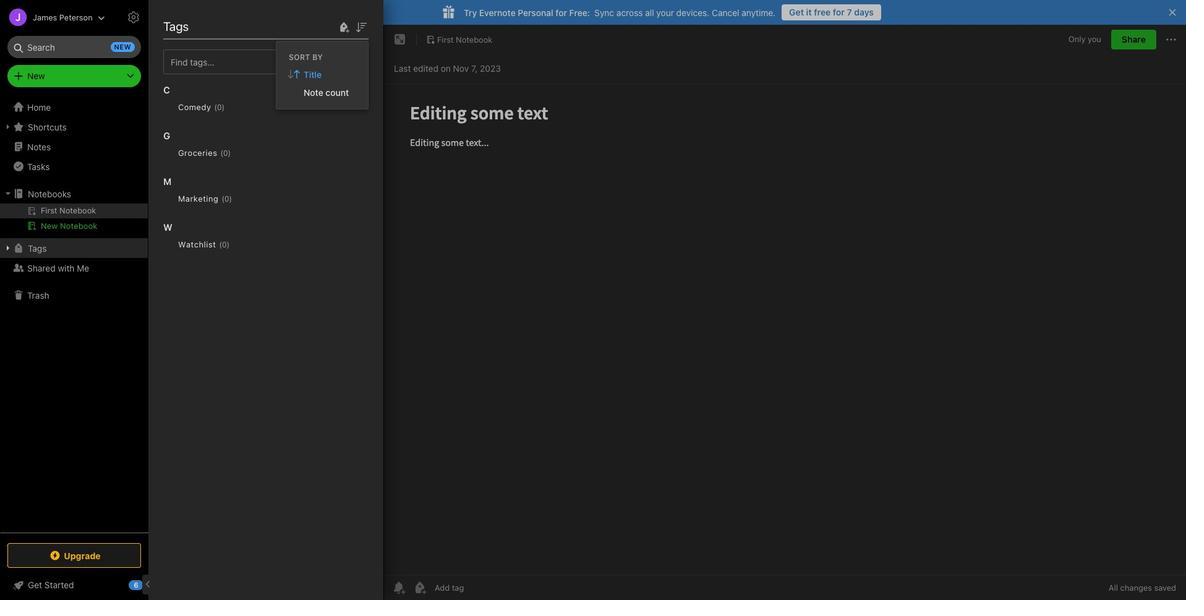 Task type: vqa. For each thing, say whether or not it's contained in the screenshot.
TAGS to the top
yes



Task type: describe. For each thing, give the bounding box(es) containing it.
Find tags… text field
[[164, 54, 354, 70]]

devices.
[[677, 7, 710, 18]]

free
[[815, 7, 831, 17]]

personal
[[518, 7, 554, 18]]

note count
[[304, 87, 349, 97]]

get it free for 7 days
[[790, 7, 874, 17]]

sort options image
[[354, 20, 369, 34]]

Help and Learning task checklist field
[[0, 576, 149, 595]]

started
[[44, 580, 74, 590]]

upgrade button
[[7, 543, 141, 568]]

notes
[[27, 141, 51, 152]]

sort
[[289, 52, 310, 62]]

2023
[[480, 63, 501, 73]]

on
[[441, 63, 451, 73]]

0 horizontal spatial first
[[178, 37, 204, 51]]

( for comedy
[[214, 102, 217, 112]]

peterson
[[59, 12, 93, 22]]

ago
[[205, 134, 218, 143]]

tasks button
[[0, 157, 148, 176]]

only you
[[1069, 34, 1102, 44]]

notebook for first notebook button
[[456, 34, 493, 44]]

) for watchlist
[[227, 240, 230, 249]]

james peterson
[[33, 12, 93, 22]]

first notebook inside button
[[438, 34, 493, 44]]

notebooks link
[[0, 184, 148, 204]]

Sort field
[[354, 19, 369, 34]]

new
[[114, 43, 131, 51]]

c
[[163, 84, 170, 95]]

edited
[[414, 63, 439, 73]]

last edited on nov 7, 2023
[[394, 63, 501, 73]]

click to collapse image
[[144, 577, 153, 592]]

editing some text editing some text...
[[165, 96, 241, 119]]

it
[[807, 7, 812, 17]]

trash
[[27, 290, 49, 300]]

new search field
[[16, 36, 135, 58]]

0 for groceries
[[223, 148, 228, 158]]

Search text field
[[16, 36, 132, 58]]

share
[[1123, 34, 1147, 45]]

get it free for 7 days button
[[782, 4, 882, 20]]

note
[[170, 63, 187, 74]]

tag actions image
[[230, 240, 250, 249]]

shortcuts button
[[0, 117, 148, 137]]

row group containing c
[[163, 74, 379, 271]]

tags button
[[0, 238, 148, 258]]

1 editing from the top
[[165, 96, 193, 106]]

you
[[1089, 34, 1102, 44]]

shared with me
[[27, 263, 89, 273]]

) for marketing
[[229, 194, 232, 203]]

add tag image
[[413, 580, 428, 595]]

text
[[220, 96, 236, 106]]

( for groceries
[[221, 148, 223, 158]]

13 minutes ago
[[165, 134, 218, 143]]

0 for marketing
[[225, 194, 229, 203]]

all
[[1110, 583, 1119, 593]]

only
[[1069, 34, 1086, 44]]

title
[[304, 69, 322, 80]]

tag actions image for groceries
[[231, 148, 251, 158]]

by
[[313, 52, 323, 62]]

all
[[646, 7, 655, 18]]

new notebook
[[41, 221, 97, 231]]

nov
[[453, 63, 469, 73]]

) for groceries
[[228, 148, 231, 158]]

trash link
[[0, 285, 148, 305]]

me
[[77, 263, 89, 273]]

groceries ( 0 )
[[178, 148, 231, 158]]

add a reminder image
[[392, 580, 407, 595]]

with
[[58, 263, 75, 273]]

last
[[394, 63, 411, 73]]

1 note
[[163, 63, 187, 74]]

notes link
[[0, 137, 148, 157]]

Note Editor text field
[[384, 84, 1187, 575]]

free:
[[570, 7, 591, 18]]

for for free:
[[556, 7, 568, 18]]

notebook for new notebook button
[[60, 221, 97, 231]]

note
[[304, 87, 324, 97]]

anytime.
[[742, 7, 776, 18]]

new for new
[[27, 71, 45, 81]]

dropdown list menu
[[277, 65, 368, 101]]

new for new notebook
[[41, 221, 58, 231]]

7,
[[472, 63, 478, 73]]

shared with me link
[[0, 258, 148, 278]]

new button
[[7, 65, 141, 87]]

watchlist ( 0 )
[[178, 240, 230, 249]]

6
[[134, 581, 138, 589]]

0 vertical spatial some
[[195, 96, 218, 106]]

count
[[326, 87, 349, 97]]

home
[[27, 102, 51, 112]]

try
[[464, 7, 477, 18]]



Task type: locate. For each thing, give the bounding box(es) containing it.
new inside popup button
[[27, 71, 45, 81]]

watchlist
[[178, 240, 216, 249]]

for left 7
[[834, 7, 845, 17]]

first up the note
[[178, 37, 204, 51]]

(
[[214, 102, 217, 112], [221, 148, 223, 158], [222, 194, 225, 203], [219, 240, 222, 249]]

1 horizontal spatial tags
[[163, 19, 189, 33]]

get started
[[28, 580, 74, 590]]

13
[[165, 134, 173, 143]]

( left tag actions image
[[219, 240, 222, 249]]

some left text...
[[195, 109, 216, 119]]

( right the groceries
[[221, 148, 223, 158]]

( right marketing
[[222, 194, 225, 203]]

days
[[855, 7, 874, 17]]

2 vertical spatial tag actions field
[[230, 238, 250, 251]]

new inside button
[[41, 221, 58, 231]]

1 horizontal spatial notebook
[[207, 37, 263, 51]]

) right marketing
[[229, 194, 232, 203]]

some
[[195, 96, 218, 106], [195, 109, 216, 119]]

notebook up find tags… text field
[[207, 37, 263, 51]]

) inside watchlist ( 0 )
[[227, 240, 230, 249]]

first notebook
[[438, 34, 493, 44], [178, 37, 263, 51]]

1 vertical spatial editing
[[165, 109, 192, 119]]

for for 7
[[834, 7, 845, 17]]

tags up shared
[[28, 243, 47, 253]]

tags
[[163, 19, 189, 33], [28, 243, 47, 253]]

1 vertical spatial tag actions field
[[231, 146, 251, 160]]

minutes
[[175, 134, 203, 143]]

for inside get it free for 7 days button
[[834, 7, 845, 17]]

( inside marketing ( 0 )
[[222, 194, 225, 203]]

some left the text
[[195, 96, 218, 106]]

) inside groceries ( 0 )
[[228, 148, 231, 158]]

0 horizontal spatial for
[[556, 7, 568, 18]]

comedy ( 0 )
[[178, 102, 225, 112]]

new
[[27, 71, 45, 81], [41, 221, 58, 231]]

first
[[438, 34, 454, 44], [178, 37, 204, 51]]

tags up 1 note
[[163, 19, 189, 33]]

g
[[163, 130, 170, 141]]

1 vertical spatial tag actions image
[[231, 148, 251, 158]]

marketing
[[178, 194, 219, 204]]

groceries
[[178, 148, 217, 158]]

get left it
[[790, 7, 805, 17]]

w
[[163, 222, 172, 233]]

( inside groceries ( 0 )
[[221, 148, 223, 158]]

0 inside the comedy ( 0 )
[[217, 102, 222, 112]]

0 vertical spatial tag actions field
[[225, 100, 245, 114]]

0 left tag actions image
[[222, 240, 227, 249]]

new up home
[[27, 71, 45, 81]]

tree containing home
[[0, 97, 149, 532]]

row group
[[163, 74, 379, 271]]

1
[[163, 63, 167, 74]]

2 editing from the top
[[165, 109, 192, 119]]

tag actions field for watchlist
[[230, 238, 250, 251]]

shared
[[27, 263, 56, 273]]

notebooks
[[28, 188, 71, 199]]

Tag actions field
[[225, 100, 245, 114], [231, 146, 251, 160], [230, 238, 250, 251]]

editing
[[165, 96, 193, 106], [165, 109, 192, 119]]

title link
[[277, 65, 368, 83]]

0 inside watchlist ( 0 )
[[222, 240, 227, 249]]

new notebook group
[[0, 204, 148, 238]]

( left the text
[[214, 102, 217, 112]]

sync
[[595, 7, 615, 18]]

tasks
[[27, 161, 50, 172]]

tags inside button
[[28, 243, 47, 253]]

share button
[[1112, 30, 1157, 50]]

shortcuts
[[28, 122, 67, 132]]

2 horizontal spatial notebook
[[456, 34, 493, 44]]

1 vertical spatial new
[[41, 221, 58, 231]]

evernote
[[480, 7, 516, 18]]

get
[[790, 7, 805, 17], [28, 580, 42, 590]]

tag actions field for groceries
[[231, 146, 251, 160]]

)
[[222, 102, 225, 112], [228, 148, 231, 158], [229, 194, 232, 203], [227, 240, 230, 249]]

for left free:
[[556, 7, 568, 18]]

1 horizontal spatial first
[[438, 34, 454, 44]]

your
[[657, 7, 675, 18]]

new down notebooks
[[41, 221, 58, 231]]

upgrade
[[64, 550, 101, 561]]

( for marketing
[[222, 194, 225, 203]]

get for get it free for 7 days
[[790, 7, 805, 17]]

) right watchlist
[[227, 240, 230, 249]]

0 inside marketing ( 0 )
[[225, 194, 229, 203]]

new notebook button
[[0, 218, 148, 233]]

cell
[[0, 204, 148, 218]]

sort by
[[289, 52, 323, 62]]

try evernote personal for free: sync across all your devices. cancel anytime.
[[464, 7, 776, 18]]

1 for from the left
[[834, 7, 845, 17]]

note window element
[[384, 25, 1187, 600]]

james
[[33, 12, 57, 22]]

0 horizontal spatial get
[[28, 580, 42, 590]]

1 vertical spatial tags
[[28, 243, 47, 253]]

Account field
[[0, 5, 105, 30]]

comedy
[[178, 102, 211, 112]]

create new tag image
[[337, 20, 352, 34]]

settings image
[[126, 10, 141, 25]]

0 horizontal spatial notebook
[[60, 221, 97, 231]]

notebook
[[456, 34, 493, 44], [207, 37, 263, 51], [60, 221, 97, 231]]

cell inside tree
[[0, 204, 148, 218]]

) for comedy
[[222, 102, 225, 112]]

tree
[[0, 97, 149, 532]]

expand note image
[[393, 32, 408, 47]]

editing up "g"
[[165, 109, 192, 119]]

0 right comedy
[[217, 102, 222, 112]]

( inside the comedy ( 0 )
[[214, 102, 217, 112]]

notebook inside note window element
[[456, 34, 493, 44]]

first notebook up find tags… text field
[[178, 37, 263, 51]]

0 vertical spatial get
[[790, 7, 805, 17]]

0 vertical spatial new
[[27, 71, 45, 81]]

first notebook down try
[[438, 34, 493, 44]]

get for get started
[[28, 580, 42, 590]]

expand tags image
[[3, 243, 13, 253]]

cancel
[[712, 7, 740, 18]]

marketing ( 0 )
[[178, 194, 232, 204]]

all changes saved
[[1110, 583, 1177, 593]]

7
[[848, 7, 853, 17]]

0 inside groceries ( 0 )
[[223, 148, 228, 158]]

0
[[217, 102, 222, 112], [223, 148, 228, 158], [225, 194, 229, 203], [222, 240, 227, 249]]

first inside button
[[438, 34, 454, 44]]

0 horizontal spatial first notebook
[[178, 37, 263, 51]]

first notebook button
[[422, 31, 497, 48]]

get left 'started'
[[28, 580, 42, 590]]

) inside the comedy ( 0 )
[[222, 102, 225, 112]]

( for watchlist
[[219, 240, 222, 249]]

tag actions field for comedy
[[225, 100, 245, 114]]

1 vertical spatial some
[[195, 109, 216, 119]]

( inside watchlist ( 0 )
[[219, 240, 222, 249]]

text...
[[219, 109, 241, 119]]

tag actions image for comedy
[[225, 102, 245, 112]]

home link
[[0, 97, 149, 117]]

1 horizontal spatial first notebook
[[438, 34, 493, 44]]

note count link
[[277, 83, 368, 101]]

get inside get it free for 7 days button
[[790, 7, 805, 17]]

) inside marketing ( 0 )
[[229, 194, 232, 203]]

0 right marketing
[[225, 194, 229, 203]]

saved
[[1155, 583, 1177, 593]]

) right the groceries
[[228, 148, 231, 158]]

get inside help and learning task checklist field
[[28, 580, 42, 590]]

for
[[834, 7, 845, 17], [556, 7, 568, 18]]

first up the on
[[438, 34, 454, 44]]

editing down c
[[165, 96, 193, 106]]

notebook up tags button
[[60, 221, 97, 231]]

tag actions image
[[225, 102, 245, 112], [231, 148, 251, 158]]

2 for from the left
[[556, 7, 568, 18]]

m
[[163, 176, 172, 187]]

1 horizontal spatial get
[[790, 7, 805, 17]]

0 vertical spatial tag actions image
[[225, 102, 245, 112]]

0 vertical spatial editing
[[165, 96, 193, 106]]

0 right the groceries
[[223, 148, 228, 158]]

notebook down try
[[456, 34, 493, 44]]

0 for watchlist
[[222, 240, 227, 249]]

1 vertical spatial get
[[28, 580, 42, 590]]

changes
[[1121, 583, 1153, 593]]

expand notebooks image
[[3, 189, 13, 199]]

0 horizontal spatial tags
[[28, 243, 47, 253]]

) right comedy
[[222, 102, 225, 112]]

across
[[617, 7, 643, 18]]

0 for comedy
[[217, 102, 222, 112]]

1 horizontal spatial for
[[834, 7, 845, 17]]

notebook inside group
[[60, 221, 97, 231]]

0 vertical spatial tags
[[163, 19, 189, 33]]



